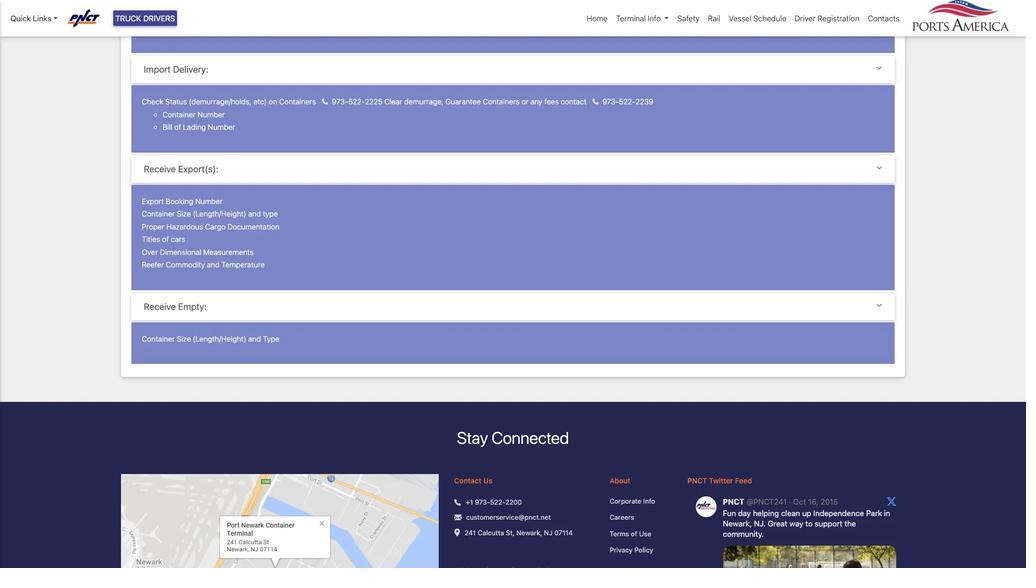 Task type: describe. For each thing, give the bounding box(es) containing it.
contacts
[[868, 13, 900, 23]]

07114
[[554, 528, 573, 537]]

cars
[[171, 235, 185, 244]]

terms of use link
[[610, 529, 672, 539]]

241 calcutta st, newark, nj 07114 link
[[465, 528, 573, 538]]

rail link
[[704, 8, 725, 28]]

clear
[[384, 97, 402, 106]]

angle down image for export(s):
[[876, 163, 882, 173]]

calcutta
[[478, 528, 504, 537]]

number inside export booking number container size (length/height) and type proper hazardous cargo documentation titles of cars over dimensional measurements reefer commodity and temperature
[[195, 197, 223, 205]]

registration
[[818, 13, 860, 23]]

careers link
[[610, 513, 672, 523]]

contact
[[561, 97, 587, 106]]

container inside the receive empty: tab panel
[[142, 334, 175, 343]]

info for terminal info
[[648, 13, 661, 23]]

973- for 973-522-2239
[[603, 97, 619, 106]]

2200
[[505, 498, 522, 506]]

container inside container number bill of lading number
[[163, 110, 196, 119]]

delivery:
[[173, 64, 208, 75]]

(length/height) for valid
[[193, 23, 246, 32]]

privacy policy link
[[610, 545, 672, 555]]

reefer
[[142, 260, 164, 269]]

phone image for 973-522-2225
[[322, 98, 328, 106]]

contact
[[454, 476, 482, 485]]

angle down image
[[876, 64, 882, 73]]

clear demurrage, guarantee containers or any fees contact
[[383, 97, 589, 106]]

terms
[[610, 529, 629, 538]]

twitter
[[709, 476, 733, 485]]

empty delivery: tab panel
[[131, 0, 895, 55]]

guarantee
[[445, 97, 481, 106]]

of inside container number bill of lading number
[[174, 123, 181, 131]]

receive empty:
[[144, 301, 207, 312]]

pnct twitter feed
[[687, 476, 752, 485]]

booking for export
[[166, 197, 193, 205]]

type for export booking number container size (length/height) and type proper hazardous cargo documentation titles of cars over dimensional measurements reefer commodity and temperature
[[263, 209, 278, 218]]

dimensional
[[160, 248, 201, 256]]

check status (demurrage/holds, etc) on containers
[[142, 97, 318, 106]]

terminal info
[[616, 13, 661, 23]]

driver
[[795, 13, 816, 23]]

terminal
[[616, 13, 646, 23]]

status
[[165, 97, 187, 106]]

type for valid booking number container size (length/height) and type
[[263, 23, 278, 32]]

1 containers from the left
[[279, 97, 316, 106]]

2 horizontal spatial of
[[631, 529, 637, 538]]

241
[[465, 528, 476, 537]]

and inside valid booking number container size (length/height) and type
[[248, 23, 261, 32]]

tab list containing import delivery:
[[131, 0, 895, 367]]

demurrage,
[[404, 97, 444, 106]]

(demurrage/holds,
[[189, 97, 251, 106]]

2225
[[365, 97, 383, 106]]

vessel schedule link
[[725, 8, 791, 28]]

st,
[[506, 528, 515, 537]]

booking for valid
[[160, 10, 188, 19]]

and inside the receive empty: tab panel
[[248, 334, 261, 343]]

export booking number container size (length/height) and type proper hazardous cargo documentation titles of cars over dimensional measurements reefer commodity and temperature
[[142, 197, 279, 269]]

container inside export booking number container size (length/height) and type proper hazardous cargo documentation titles of cars over dimensional measurements reefer commodity and temperature
[[142, 209, 175, 218]]

stay connected
[[457, 428, 569, 448]]

feed
[[735, 476, 752, 485]]

cargo
[[205, 222, 226, 231]]

documentation
[[227, 222, 279, 231]]

973-522-2225 link
[[318, 97, 383, 106]]

973-522-2239 link
[[589, 97, 653, 106]]

corporate
[[610, 497, 641, 505]]

973- inside +1 973-522-2200 link
[[475, 498, 490, 506]]

etc)
[[253, 97, 267, 106]]

corporate info link
[[610, 496, 672, 506]]

973- for 973-522-2225
[[332, 97, 348, 106]]

safety
[[677, 13, 700, 23]]

terms of use
[[610, 529, 651, 538]]

receive export(s): link
[[144, 163, 882, 174]]

valid
[[142, 10, 158, 19]]

import delivery:
[[144, 64, 208, 75]]

hazardous
[[166, 222, 203, 231]]

us
[[483, 476, 493, 485]]

policy
[[634, 546, 653, 554]]

receive for receive empty:
[[144, 301, 176, 312]]

container inside valid booking number container size (length/height) and type
[[142, 23, 175, 32]]

522- for 2225
[[348, 97, 365, 106]]

truck drivers
[[115, 13, 175, 23]]

bill
[[163, 123, 172, 131]]

safety link
[[673, 8, 704, 28]]

container size (length/height) and type
[[142, 334, 279, 343]]

import
[[144, 64, 171, 75]]

truck
[[115, 13, 141, 23]]

receive empty: link
[[144, 301, 882, 312]]

lading
[[183, 123, 206, 131]]

rail
[[708, 13, 720, 23]]

privacy policy
[[610, 546, 653, 554]]

commodity
[[166, 260, 205, 269]]

home link
[[583, 8, 612, 28]]

angle down image for empty:
[[876, 301, 882, 310]]

over
[[142, 248, 158, 256]]



Task type: locate. For each thing, give the bounding box(es) containing it.
container number bill of lading number
[[163, 110, 235, 131]]

1 vertical spatial (length/height)
[[193, 209, 246, 218]]

2 receive from the top
[[144, 301, 176, 312]]

receive empty: tab panel
[[131, 322, 895, 366]]

(length/height) for export
[[193, 209, 246, 218]]

import delivery: tab panel
[[131, 85, 895, 155]]

empty:
[[178, 301, 207, 312]]

booking
[[160, 10, 188, 19], [166, 197, 193, 205]]

vessel
[[729, 13, 751, 23]]

quick links
[[10, 13, 51, 23]]

2 vertical spatial (length/height)
[[193, 334, 246, 343]]

container up proper
[[142, 209, 175, 218]]

1 (length/height) from the top
[[193, 23, 246, 32]]

containers left or
[[483, 97, 520, 106]]

973-522-2225
[[330, 97, 383, 106]]

receive up export
[[144, 163, 176, 174]]

0 horizontal spatial phone image
[[322, 98, 328, 106]]

temperature
[[222, 260, 265, 269]]

1 vertical spatial info
[[643, 497, 655, 505]]

size inside the receive empty: tab panel
[[177, 334, 191, 343]]

of inside export booking number container size (length/height) and type proper hazardous cargo documentation titles of cars over dimensional measurements reefer commodity and temperature
[[162, 235, 169, 244]]

0 vertical spatial type
[[263, 23, 278, 32]]

0 vertical spatial angle down image
[[876, 163, 882, 173]]

522-
[[348, 97, 365, 106], [619, 97, 636, 106], [490, 498, 505, 506]]

titles
[[142, 235, 160, 244]]

of left use
[[631, 529, 637, 538]]

quick
[[10, 13, 31, 23]]

container
[[142, 23, 175, 32], [163, 110, 196, 119], [142, 209, 175, 218], [142, 334, 175, 343]]

booking right valid
[[160, 10, 188, 19]]

0 horizontal spatial 973-
[[332, 97, 348, 106]]

any
[[530, 97, 542, 106]]

number
[[190, 10, 217, 19], [198, 110, 225, 119], [208, 123, 235, 131], [195, 197, 223, 205]]

fees
[[544, 97, 559, 106]]

1 phone image from the left
[[322, 98, 328, 106]]

size
[[177, 23, 191, 32], [177, 209, 191, 218], [177, 334, 191, 343]]

973- left 2239
[[603, 97, 619, 106]]

stay
[[457, 428, 488, 448]]

0 vertical spatial info
[[648, 13, 661, 23]]

2 containers from the left
[[483, 97, 520, 106]]

angle down image
[[876, 163, 882, 173], [876, 301, 882, 310]]

containers right on
[[279, 97, 316, 106]]

size for export
[[177, 209, 191, 218]]

type
[[263, 23, 278, 32], [263, 209, 278, 218]]

973-522-2239
[[601, 97, 653, 106]]

(length/height) inside the receive empty: tab panel
[[193, 334, 246, 343]]

newark,
[[516, 528, 542, 537]]

1 type from the top
[[263, 23, 278, 32]]

of right bill
[[174, 123, 181, 131]]

2239
[[636, 97, 653, 106]]

973- right +1 at the bottom left of page
[[475, 498, 490, 506]]

type inside valid booking number container size (length/height) and type
[[263, 23, 278, 32]]

(length/height) up cargo
[[193, 209, 246, 218]]

size inside valid booking number container size (length/height) and type
[[177, 23, 191, 32]]

0 vertical spatial of
[[174, 123, 181, 131]]

3 (length/height) from the top
[[193, 334, 246, 343]]

1 vertical spatial type
[[263, 209, 278, 218]]

container down status
[[163, 110, 196, 119]]

of
[[174, 123, 181, 131], [162, 235, 169, 244], [631, 529, 637, 538]]

0 vertical spatial (length/height)
[[193, 23, 246, 32]]

measurements
[[203, 248, 254, 256]]

0 horizontal spatial containers
[[279, 97, 316, 106]]

import delivery: link
[[144, 64, 882, 75]]

1 vertical spatial size
[[177, 209, 191, 218]]

customerservice@pnct.net link
[[466, 513, 551, 523]]

1 vertical spatial angle down image
[[876, 301, 882, 310]]

1 angle down image from the top
[[876, 163, 882, 173]]

1 vertical spatial booking
[[166, 197, 193, 205]]

container down drivers
[[142, 23, 175, 32]]

2 phone image from the left
[[593, 98, 599, 106]]

privacy
[[610, 546, 633, 554]]

about
[[610, 476, 630, 485]]

522- for 2239
[[619, 97, 636, 106]]

1 receive from the top
[[144, 163, 176, 174]]

and
[[248, 23, 261, 32], [248, 209, 261, 218], [207, 260, 220, 269], [248, 334, 261, 343]]

driver registration link
[[791, 8, 864, 28]]

booking inside valid booking number container size (length/height) and type
[[160, 10, 188, 19]]

(length/height) inside export booking number container size (length/height) and type proper hazardous cargo documentation titles of cars over dimensional measurements reefer commodity and temperature
[[193, 209, 246, 218]]

0 horizontal spatial 522-
[[348, 97, 365, 106]]

size inside export booking number container size (length/height) and type proper hazardous cargo documentation titles of cars over dimensional measurements reefer commodity and temperature
[[177, 209, 191, 218]]

info for corporate info
[[643, 497, 655, 505]]

schedule
[[753, 13, 786, 23]]

973-
[[332, 97, 348, 106], [603, 97, 619, 106], [475, 498, 490, 506]]

0 vertical spatial booking
[[160, 10, 188, 19]]

phone image for 973-522-2239
[[593, 98, 599, 106]]

phone image
[[322, 98, 328, 106], [593, 98, 599, 106]]

(length/height) inside valid booking number container size (length/height) and type
[[193, 23, 246, 32]]

terminal info link
[[612, 8, 673, 28]]

drivers
[[143, 13, 175, 23]]

receive for receive export(s):
[[144, 163, 176, 174]]

receive export(s):
[[144, 163, 218, 174]]

1 horizontal spatial phone image
[[593, 98, 599, 106]]

nj
[[544, 528, 553, 537]]

home
[[587, 13, 608, 23]]

receive inside receive export(s): link
[[144, 163, 176, 174]]

2 size from the top
[[177, 209, 191, 218]]

booking up hazardous
[[166, 197, 193, 205]]

type
[[263, 334, 279, 343]]

3 size from the top
[[177, 334, 191, 343]]

phone image inside 973-522-2225 link
[[322, 98, 328, 106]]

1 horizontal spatial of
[[174, 123, 181, 131]]

1 vertical spatial of
[[162, 235, 169, 244]]

0 horizontal spatial of
[[162, 235, 169, 244]]

of left cars
[[162, 235, 169, 244]]

contact us
[[454, 476, 493, 485]]

phone image inside 973-522-2239 link
[[593, 98, 599, 106]]

truck drivers link
[[113, 10, 177, 26]]

pnct
[[687, 476, 707, 485]]

2 horizontal spatial 522-
[[619, 97, 636, 106]]

connected
[[492, 428, 569, 448]]

info right terminal
[[648, 13, 661, 23]]

tab list
[[131, 0, 895, 367]]

2 vertical spatial of
[[631, 529, 637, 538]]

check
[[142, 97, 163, 106]]

export
[[142, 197, 164, 205]]

phone image right contact at right top
[[593, 98, 599, 106]]

export(s):
[[178, 163, 218, 174]]

1 horizontal spatial 522-
[[490, 498, 505, 506]]

receive left empty:
[[144, 301, 176, 312]]

receive inside receive empty: link
[[144, 301, 176, 312]]

1 vertical spatial receive
[[144, 301, 176, 312]]

container down receive empty:
[[142, 334, 175, 343]]

corporate info
[[610, 497, 655, 505]]

or
[[522, 97, 529, 106]]

angle down image inside receive export(s): link
[[876, 163, 882, 173]]

use
[[639, 529, 651, 538]]

customerservice@pnct.net
[[466, 513, 551, 521]]

1 horizontal spatial containers
[[483, 97, 520, 106]]

2 vertical spatial size
[[177, 334, 191, 343]]

2 angle down image from the top
[[876, 301, 882, 310]]

0 vertical spatial receive
[[144, 163, 176, 174]]

on
[[269, 97, 277, 106]]

2 horizontal spatial 973-
[[603, 97, 619, 106]]

booking inside export booking number container size (length/height) and type proper hazardous cargo documentation titles of cars over dimensional measurements reefer commodity and temperature
[[166, 197, 193, 205]]

quick links link
[[10, 12, 57, 24]]

receive export(s): tab panel
[[131, 185, 895, 292]]

info up careers link
[[643, 497, 655, 505]]

size for valid
[[177, 23, 191, 32]]

(length/height) down empty:
[[193, 334, 246, 343]]

1 horizontal spatial 973-
[[475, 498, 490, 506]]

2 type from the top
[[263, 209, 278, 218]]

2 (length/height) from the top
[[193, 209, 246, 218]]

containers
[[279, 97, 316, 106], [483, 97, 520, 106]]

proper
[[142, 222, 165, 231]]

info
[[648, 13, 661, 23], [643, 497, 655, 505]]

(length/height) up delivery:
[[193, 23, 246, 32]]

phone image left 973-522-2225
[[322, 98, 328, 106]]

number inside valid booking number container size (length/height) and type
[[190, 10, 217, 19]]

valid booking number container size (length/height) and type
[[142, 10, 278, 32]]

angle down image inside receive empty: link
[[876, 301, 882, 310]]

1 size from the top
[[177, 23, 191, 32]]

type inside export booking number container size (length/height) and type proper hazardous cargo documentation titles of cars over dimensional measurements reefer commodity and temperature
[[263, 209, 278, 218]]

vessel schedule
[[729, 13, 786, 23]]

0 vertical spatial size
[[177, 23, 191, 32]]

973- left 2225
[[332, 97, 348, 106]]

contacts link
[[864, 8, 904, 28]]

+1 973-522-2200 link
[[466, 497, 522, 507]]

241 calcutta st, newark, nj 07114
[[465, 528, 573, 537]]



Task type: vqa. For each thing, say whether or not it's contained in the screenshot.
AMS / Customs
no



